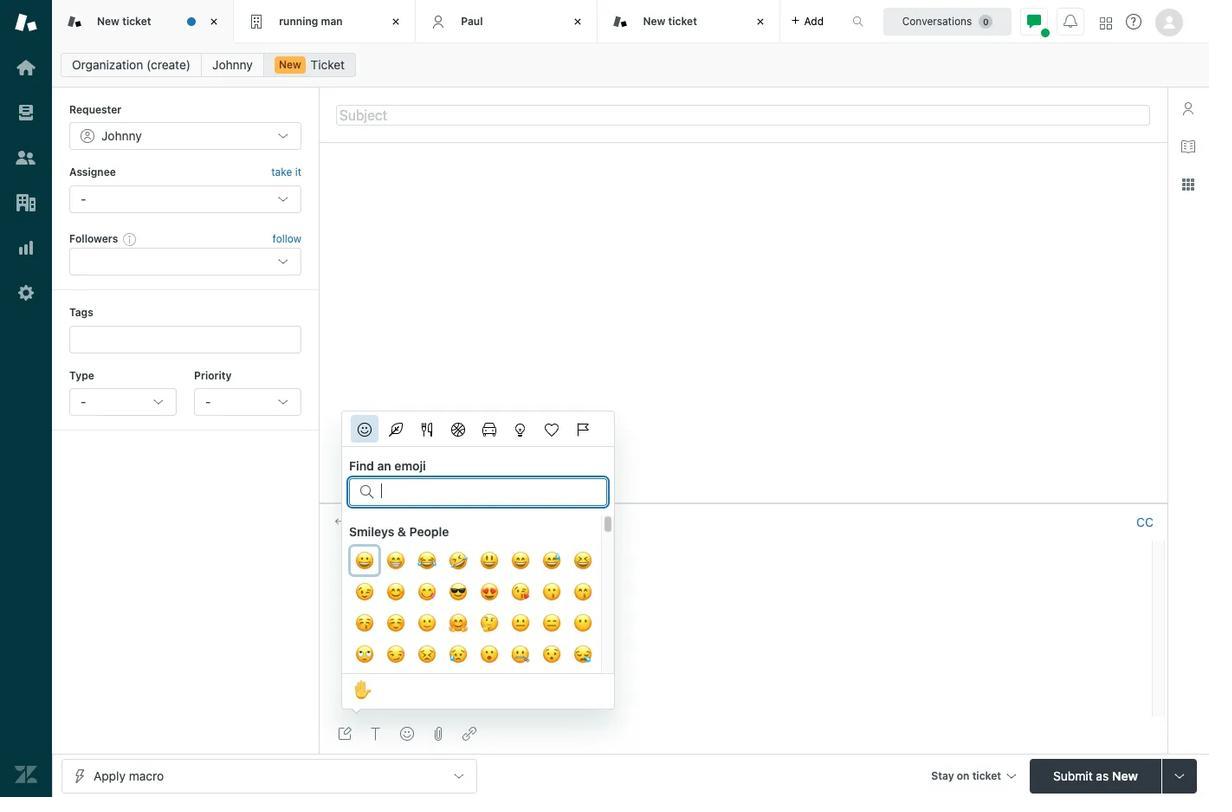 Task type: vqa. For each thing, say whether or not it's contained in the screenshot.
rightmost Close image
yes



Task type: locate. For each thing, give the bounding box(es) containing it.
1 horizontal spatial new ticket tab
[[598, 0, 780, 43]]

submit
[[1054, 768, 1093, 783]]

1 - button from the left
[[69, 388, 177, 416]]

zendesk support image
[[15, 11, 37, 34]]

get help image
[[1126, 14, 1142, 29]]

1 close image from the left
[[388, 13, 405, 30]]

find
[[349, 458, 374, 473]]

new up secondary element
[[643, 15, 666, 28]]

😶️
[[574, 611, 593, 636]]

0 horizontal spatial new ticket tab
[[52, 0, 234, 43]]

priority
[[194, 369, 232, 382]]

2 - button from the left
[[194, 388, 302, 416]]

1 horizontal spatial ticket
[[668, 15, 697, 28]]

- button
[[69, 388, 177, 416], [194, 388, 302, 416]]

ticket
[[122, 15, 151, 28], [668, 15, 697, 28]]

ticket for first new ticket tab
[[122, 15, 151, 28]]

people
[[409, 524, 449, 539]]

0 horizontal spatial ticket
[[122, 15, 151, 28]]

new ticket tab up secondary element
[[598, 0, 780, 43]]

new ticket up organization (create)
[[97, 15, 151, 28]]

🙄️
[[355, 642, 374, 667]]

close image inside new ticket tab
[[752, 13, 769, 30]]

😁️
[[386, 548, 405, 574]]

new ticket up secondary element
[[643, 15, 697, 28]]

😄️
[[511, 548, 530, 574]]

0 horizontal spatial -
[[81, 394, 86, 409]]

- button down "type"
[[69, 388, 177, 416]]

knowledge image
[[1182, 139, 1196, 153]]

1 - from the left
[[81, 394, 86, 409]]

organization (create) button
[[61, 53, 202, 77]]

😋️
[[418, 580, 437, 605]]

😀️
[[355, 548, 374, 574]]

draft mode image
[[338, 727, 352, 741]]

close image inside running man tab
[[388, 13, 405, 30]]

😆️
[[574, 548, 593, 574]]

new
[[97, 15, 120, 28], [643, 15, 666, 28], [279, 58, 301, 71], [1112, 768, 1138, 783]]

ticket up secondary element
[[668, 15, 697, 28]]

😘️
[[511, 580, 530, 605]]

-
[[81, 394, 86, 409], [205, 394, 211, 409]]

new ticket tab up organization (create)
[[52, 0, 234, 43]]

new up organization on the left top
[[97, 15, 120, 28]]

new ticket tab
[[52, 0, 234, 43], [598, 0, 780, 43]]

new down the running
[[279, 58, 301, 71]]

close image
[[388, 13, 405, 30], [570, 13, 587, 30], [752, 13, 769, 30]]

2 ticket from the left
[[668, 15, 697, 28]]

emoji
[[395, 458, 426, 473]]

2 close image from the left
[[570, 13, 587, 30]]

😂️
[[418, 548, 437, 574]]

😏️
[[386, 642, 405, 667]]

1 horizontal spatial close image
[[570, 13, 587, 30]]

😶️ 🙄️
[[355, 611, 593, 667]]

1 horizontal spatial - button
[[194, 388, 302, 416]]

🙂️
[[418, 611, 437, 636]]

johnny
[[212, 57, 253, 72]]

close image for running
[[388, 13, 405, 30]]

take
[[271, 166, 292, 179]]

2 horizontal spatial close image
[[752, 13, 769, 30]]

2 - from the left
[[205, 394, 211, 409]]

as
[[1096, 768, 1109, 783]]

- for priority
[[205, 394, 211, 409]]

conversations
[[903, 14, 972, 27]]

1 ticket from the left
[[122, 15, 151, 28]]

new ticket
[[97, 15, 151, 28], [643, 15, 697, 28]]

0 horizontal spatial close image
[[388, 13, 405, 30]]

1 horizontal spatial new ticket
[[643, 15, 697, 28]]

(create)
[[146, 57, 191, 72]]

running man tab
[[234, 0, 416, 43]]

organization (create)
[[72, 57, 191, 72]]

😅️
[[542, 548, 561, 574]]

main element
[[0, 0, 52, 797]]

paul
[[461, 15, 483, 28]]

☺️
[[386, 611, 405, 636]]

conversations button
[[884, 7, 1012, 35]]

new link
[[263, 53, 356, 77]]

- down priority
[[205, 394, 211, 409]]

- down "type"
[[81, 394, 86, 409]]

😣️
[[418, 642, 437, 667]]

😙️
[[574, 580, 593, 605]]

😪️
[[574, 642, 593, 667]]

Find an emoji field
[[381, 479, 596, 502]]

follow
[[273, 232, 302, 245]]

0 horizontal spatial - button
[[69, 388, 177, 416]]

1 horizontal spatial -
[[205, 394, 211, 409]]

ticket up organization (create)
[[122, 15, 151, 28]]

- button down priority
[[194, 388, 302, 416]]

Subject field
[[336, 104, 1151, 125]]

reporting image
[[15, 237, 37, 259]]

3 close image from the left
[[752, 13, 769, 30]]

- button for type
[[69, 388, 177, 416]]

assignee
[[69, 166, 116, 179]]

man
[[321, 15, 343, 28]]

ticket for second new ticket tab from left
[[668, 15, 697, 28]]

2 new ticket tab from the left
[[598, 0, 780, 43]]

0 horizontal spatial new ticket
[[97, 15, 151, 28]]

apps image
[[1182, 178, 1196, 191]]

johnny link
[[201, 53, 264, 77]]



Task type: describe. For each thing, give the bounding box(es) containing it.
😆️ 😉️
[[355, 548, 593, 605]]

take it button
[[271, 164, 302, 182]]

&
[[398, 524, 406, 539]]

organizations image
[[15, 191, 37, 214]]

find an emoji
[[349, 458, 426, 473]]

😙️ 😚️
[[355, 580, 593, 636]]

tags
[[69, 306, 93, 319]]

format text image
[[369, 727, 383, 741]]

😐️
[[511, 611, 530, 636]]

🤣️
[[449, 548, 468, 574]]

submit as new
[[1054, 768, 1138, 783]]

smileys & people
[[349, 524, 449, 539]]

customer context image
[[1182, 101, 1196, 115]]

add link (cmd k) image
[[463, 727, 477, 741]]

✋ button
[[349, 676, 377, 707]]

🤔️
[[480, 611, 499, 636]]

😉️
[[355, 580, 374, 605]]

1 new ticket from the left
[[97, 15, 151, 28]]

paul tab
[[416, 0, 598, 43]]

😎️
[[449, 580, 468, 605]]

it
[[295, 166, 302, 179]]

close image for new
[[752, 13, 769, 30]]

😚️
[[355, 611, 374, 636]]

close image
[[205, 13, 223, 30]]

😊️
[[386, 580, 405, 605]]

smileys
[[349, 524, 394, 539]]

add attachment image
[[431, 727, 445, 741]]

admin image
[[15, 282, 37, 304]]

🤗️
[[449, 611, 468, 636]]

get started image
[[15, 56, 37, 79]]

- for type
[[81, 394, 86, 409]]

type
[[69, 369, 94, 382]]

😯️
[[542, 642, 561, 667]]

cc
[[1137, 515, 1154, 529]]

views image
[[15, 101, 37, 124]]

😃️
[[480, 548, 499, 574]]

running man
[[279, 15, 343, 28]]

- button for priority
[[194, 388, 302, 416]]

tabs tab list
[[52, 0, 834, 43]]

close image inside paul tab
[[570, 13, 587, 30]]

✋
[[353, 678, 373, 703]]

2 new ticket from the left
[[643, 15, 697, 28]]

follow button
[[273, 231, 302, 247]]

customers image
[[15, 146, 37, 169]]

take it
[[271, 166, 302, 179]]

1 new ticket tab from the left
[[52, 0, 234, 43]]

zendesk image
[[15, 763, 37, 786]]

Public reply composer text field
[[327, 541, 1147, 577]]

insert emojis image
[[400, 727, 414, 741]]

🤐️
[[511, 642, 530, 667]]

😗️
[[542, 580, 561, 605]]

😮️
[[480, 642, 499, 667]]

new right as at right
[[1112, 768, 1138, 783]]

😍️
[[480, 580, 499, 605]]

zendesk products image
[[1100, 17, 1112, 29]]

new inside "link"
[[279, 58, 301, 71]]

organization
[[72, 57, 143, 72]]

running
[[279, 15, 318, 28]]

cc button
[[1137, 515, 1154, 530]]

secondary element
[[52, 48, 1209, 82]]

an
[[377, 458, 391, 473]]

😑️
[[542, 611, 561, 636]]

😥️
[[449, 642, 468, 667]]



